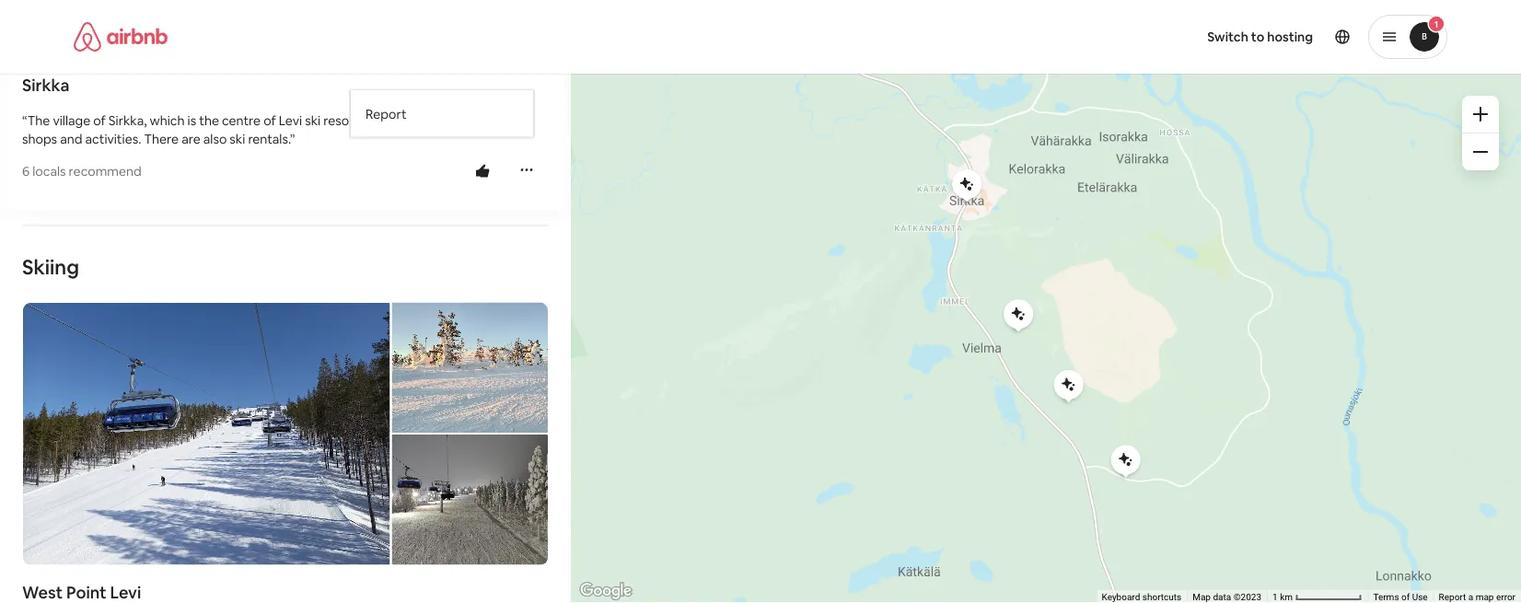 Task type: describe. For each thing, give the bounding box(es) containing it.
a
[[1469, 592, 1474, 603]]

are
[[182, 130, 201, 147]]

more options, sirkka image
[[519, 163, 534, 177]]

report button
[[366, 91, 518, 137]]

sirkka,
[[109, 112, 147, 129]]

west point levi link
[[22, 581, 549, 603]]

locals
[[32, 163, 66, 179]]

switch to hosting
[[1208, 29, 1313, 45]]

restaurants,
[[389, 112, 459, 129]]

west
[[22, 581, 63, 603]]

centre
[[222, 112, 261, 129]]

also
[[203, 130, 227, 147]]

keyboard shortcuts
[[1102, 592, 1182, 603]]

1 for 1 km
[[1273, 592, 1278, 603]]

switch to hosting link
[[1197, 17, 1324, 56]]

©2023
[[1234, 592, 1262, 603]]

resort,
[[323, 112, 363, 129]]

levi inside the village of sirkka, which is the centre of levi ski resort, has restaurants, bars, cafes, shops and activities. there are also ski rentals.
[[279, 112, 302, 129]]

activities.
[[85, 130, 141, 147]]

to
[[1251, 29, 1265, 45]]

profile element
[[783, 0, 1448, 74]]

shops
[[22, 130, 57, 147]]

keyboard shortcuts button
[[1102, 591, 1182, 603]]

the
[[199, 112, 219, 129]]

the
[[27, 112, 50, 129]]

undo mark as helpful, sirkka image
[[475, 164, 490, 179]]

km
[[1280, 592, 1293, 603]]

0 horizontal spatial levi
[[110, 581, 141, 603]]

1 button
[[1368, 15, 1448, 59]]

zoom in image
[[1473, 107, 1488, 122]]

which
[[150, 112, 185, 129]]

1 km button
[[1267, 590, 1368, 603]]

terms
[[1373, 592, 1399, 603]]

report a map error link
[[1439, 592, 1516, 603]]

2 horizontal spatial of
[[1402, 592, 1410, 603]]

point
[[66, 581, 107, 603]]

bars,
[[462, 112, 490, 129]]

shortcuts
[[1143, 592, 1182, 603]]

sirkka link
[[22, 74, 549, 96]]



Task type: locate. For each thing, give the bounding box(es) containing it.
map data ©2023
[[1193, 592, 1262, 603]]

0 horizontal spatial ski
[[230, 130, 245, 147]]

of up rentals.
[[264, 112, 276, 129]]

1 horizontal spatial levi
[[279, 112, 302, 129]]

1 vertical spatial 1
[[1273, 592, 1278, 603]]

levi right point
[[110, 581, 141, 603]]

of left use
[[1402, 592, 1410, 603]]

ski
[[305, 112, 321, 129], [230, 130, 245, 147]]

ski down centre on the top left of the page
[[230, 130, 245, 147]]

report
[[366, 106, 407, 122], [1439, 592, 1466, 603]]

0 vertical spatial ski
[[305, 112, 321, 129]]

of up activities.
[[93, 112, 106, 129]]

1 horizontal spatial 1
[[1435, 18, 1439, 30]]

ski left resort,
[[305, 112, 321, 129]]

is
[[187, 112, 196, 129]]

1 horizontal spatial report
[[1439, 592, 1466, 603]]

0 horizontal spatial of
[[93, 112, 106, 129]]

1 vertical spatial ski
[[230, 130, 245, 147]]

1 horizontal spatial of
[[264, 112, 276, 129]]

levi
[[279, 112, 302, 129], [110, 581, 141, 603]]

map region
[[454, 0, 1521, 603]]

1 inside button
[[1273, 592, 1278, 603]]

map
[[1193, 592, 1211, 603]]

map
[[1476, 592, 1494, 603]]

keyboard
[[1102, 592, 1140, 603]]

report a map error
[[1439, 592, 1516, 603]]

has
[[365, 112, 386, 129]]

use
[[1412, 592, 1428, 603]]

0 vertical spatial report
[[366, 106, 407, 122]]

0 horizontal spatial report
[[366, 106, 407, 122]]

switch
[[1208, 29, 1249, 45]]

report for report
[[366, 106, 407, 122]]

google image
[[576, 579, 636, 603]]

terms of use
[[1373, 592, 1428, 603]]

0 horizontal spatial 1
[[1273, 592, 1278, 603]]

6
[[22, 163, 30, 179]]

1 inside dropdown button
[[1435, 18, 1439, 30]]

1 horizontal spatial ski
[[305, 112, 321, 129]]

report inside button
[[366, 106, 407, 122]]

of
[[93, 112, 106, 129], [264, 112, 276, 129], [1402, 592, 1410, 603]]

error
[[1496, 592, 1516, 603]]

1
[[1435, 18, 1439, 30], [1273, 592, 1278, 603]]

recommend
[[69, 163, 142, 179]]

report left a
[[1439, 592, 1466, 603]]

data
[[1213, 592, 1231, 603]]

report for report a map error
[[1439, 592, 1466, 603]]

6 locals recommend
[[22, 163, 142, 179]]

skiing
[[22, 254, 79, 281]]

0 vertical spatial levi
[[279, 112, 302, 129]]

village
[[53, 112, 90, 129]]

west point levi
[[22, 581, 141, 603]]

levi up rentals.
[[279, 112, 302, 129]]

hosting
[[1267, 29, 1313, 45]]

1 km
[[1273, 592, 1295, 603]]

sirkka
[[22, 74, 70, 96]]

rentals.
[[248, 130, 290, 147]]

1 vertical spatial report
[[1439, 592, 1466, 603]]

the village of sirkka, which is the centre of levi ski resort, has restaurants, bars, cafes, shops and activities. there are also ski rentals.
[[22, 112, 528, 147]]

and
[[60, 130, 82, 147]]

0 vertical spatial 1
[[1435, 18, 1439, 30]]

zoom out image
[[1473, 145, 1488, 159]]

1 vertical spatial levi
[[110, 581, 141, 603]]

1 for 1
[[1435, 18, 1439, 30]]

there
[[144, 130, 179, 147]]

terms of use link
[[1373, 592, 1428, 603]]

report right resort,
[[366, 106, 407, 122]]

cafes,
[[493, 112, 528, 129]]



Task type: vqa. For each thing, say whether or not it's contained in the screenshot.
hosting
yes



